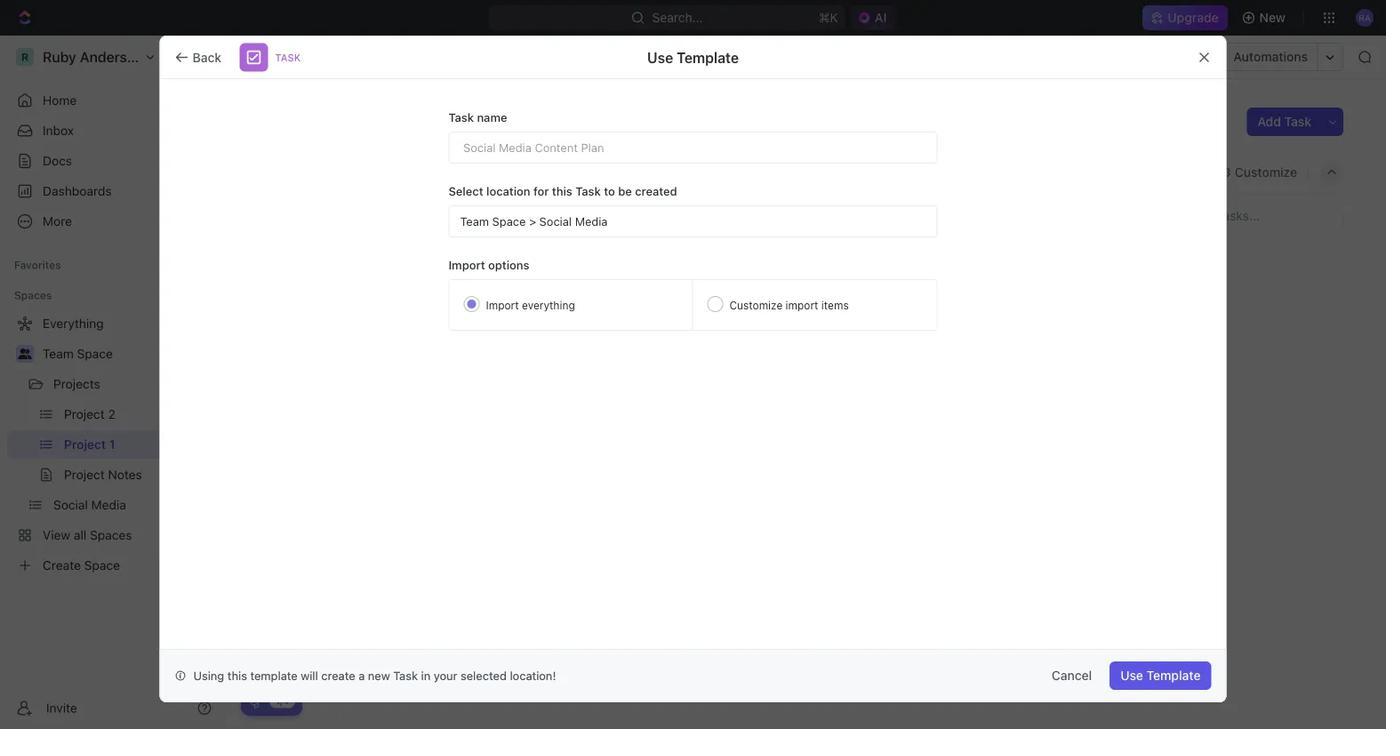 Task type: locate. For each thing, give the bounding box(es) containing it.
for
[[534, 184, 549, 197]]

1 horizontal spatial customize
[[1235, 165, 1298, 180]]

template
[[677, 49, 739, 66], [1147, 668, 1201, 683]]

user group image down spaces
[[18, 349, 32, 359]]

0 vertical spatial customize
[[1235, 165, 1298, 180]]

1 vertical spatial template
[[1147, 668, 1201, 683]]

1 horizontal spatial use
[[1121, 668, 1144, 683]]

create
[[321, 669, 355, 683]]

1 vertical spatial team
[[460, 215, 489, 228]]

add task button up customize button
[[1247, 108, 1323, 136]]

1 horizontal spatial team space
[[260, 49, 330, 64]]

0 horizontal spatial space
[[77, 346, 113, 361]]

use
[[647, 49, 674, 66], [1121, 668, 1144, 683]]

sidebar navigation
[[0, 36, 227, 729]]

‎come up with project name
[[319, 310, 481, 324]]

1 vertical spatial import
[[486, 299, 519, 311]]

1 vertical spatial use
[[1121, 668, 1144, 683]]

2 vertical spatial space
[[77, 346, 113, 361]]

2 horizontal spatial space
[[492, 215, 526, 228]]

0 horizontal spatial add task button
[[416, 248, 491, 269]]

using
[[193, 669, 224, 683]]

tree containing team space
[[7, 310, 219, 580]]

use template inside 'button'
[[1121, 668, 1201, 683]]

space inside tree
[[77, 346, 113, 361]]

space for team space link within tree
[[77, 346, 113, 361]]

0 vertical spatial import
[[449, 258, 485, 271]]

1 vertical spatial use template
[[1121, 668, 1201, 683]]

use inside 'button'
[[1121, 668, 1144, 683]]

template
[[250, 669, 298, 683]]

0 vertical spatial add
[[1258, 114, 1282, 129]]

use template right cancel
[[1121, 668, 1201, 683]]

>
[[529, 215, 536, 228]]

share
[[1172, 49, 1206, 64]]

task
[[449, 110, 474, 124], [1285, 114, 1312, 129], [576, 184, 601, 197], [461, 252, 484, 265], [393, 669, 418, 683]]

import for import everything
[[486, 299, 519, 311]]

team space
[[260, 49, 330, 64], [43, 346, 113, 361]]

this right for
[[552, 184, 573, 197]]

favorites button
[[7, 254, 68, 276]]

team space link up projects link
[[43, 340, 215, 368]]

this right using
[[228, 669, 247, 683]]

1 horizontal spatial template
[[1147, 668, 1201, 683]]

use right cancel
[[1121, 668, 1144, 683]]

back button
[[168, 43, 232, 72]]

0 horizontal spatial team space
[[43, 346, 113, 361]]

will
[[301, 669, 318, 683]]

0 vertical spatial add task
[[1258, 114, 1312, 129]]

dashboards link
[[7, 177, 219, 205]]

customize
[[1235, 165, 1298, 180], [730, 299, 783, 311]]

project
[[403, 310, 445, 324]]

0 horizontal spatial team space link
[[43, 340, 215, 368]]

team down select
[[460, 215, 489, 228]]

1 horizontal spatial add task button
[[1247, 108, 1323, 136]]

upgrade link
[[1143, 5, 1228, 30]]

1 horizontal spatial use template
[[1121, 668, 1201, 683]]

back
[[193, 50, 222, 64]]

up
[[357, 310, 372, 324]]

space inside "dropdown button"
[[492, 215, 526, 228]]

team space link right back
[[237, 46, 334, 68]]

social
[[540, 215, 572, 228]]

name right project at the left top
[[448, 310, 481, 324]]

team inside sidebar navigation
[[43, 346, 74, 361]]

0 vertical spatial template
[[677, 49, 739, 66]]

1 vertical spatial customize
[[730, 299, 783, 311]]

1 horizontal spatial space
[[294, 49, 330, 64]]

0 vertical spatial team space
[[260, 49, 330, 64]]

1 horizontal spatial this
[[552, 184, 573, 197]]

projects
[[53, 377, 100, 391]]

customize button
[[1212, 160, 1303, 185]]

add up customize button
[[1258, 114, 1282, 129]]

this
[[552, 184, 573, 197], [228, 669, 247, 683]]

name up location
[[477, 110, 507, 124]]

select location for this task to be created
[[449, 184, 677, 197]]

import left options
[[449, 258, 485, 271]]

1 horizontal spatial team
[[260, 49, 291, 64]]

0 vertical spatial use template
[[647, 49, 739, 66]]

customize for customize import items
[[730, 299, 783, 311]]

use down search...
[[647, 49, 674, 66]]

0 horizontal spatial user group image
[[18, 349, 32, 359]]

upgrade
[[1168, 10, 1219, 25]]

team space up projects at bottom
[[43, 346, 113, 361]]

favorites
[[14, 259, 61, 271]]

import down options
[[486, 299, 519, 311]]

customize up search tasks... text field
[[1235, 165, 1298, 180]]

add up ‎come up with project name link
[[437, 252, 458, 265]]

customize left import at the right top
[[730, 299, 783, 311]]

1 vertical spatial team space link
[[43, 340, 215, 368]]

customize inside button
[[1235, 165, 1298, 180]]

0 vertical spatial space
[[294, 49, 330, 64]]

0 horizontal spatial add
[[437, 252, 458, 265]]

space
[[294, 49, 330, 64], [492, 215, 526, 228], [77, 346, 113, 361]]

0 horizontal spatial this
[[228, 669, 247, 683]]

team space right back
[[260, 49, 330, 64]]

use template
[[647, 49, 739, 66], [1121, 668, 1201, 683]]

0 horizontal spatial import
[[449, 258, 485, 271]]

1 vertical spatial space
[[492, 215, 526, 228]]

add task button up ‎come up with project name link
[[416, 248, 491, 269]]

tree inside sidebar navigation
[[7, 310, 219, 580]]

2 horizontal spatial team
[[460, 215, 489, 228]]

1 vertical spatial team space
[[43, 346, 113, 361]]

1 vertical spatial add task
[[437, 252, 484, 265]]

1 vertical spatial add
[[437, 252, 458, 265]]

your
[[434, 669, 458, 683]]

projects link
[[53, 370, 169, 398]]

0 horizontal spatial team
[[43, 346, 74, 361]]

user group image
[[243, 52, 255, 61], [18, 349, 32, 359]]

1 horizontal spatial add
[[1258, 114, 1282, 129]]

task left options
[[461, 252, 484, 265]]

team up projects at bottom
[[43, 346, 74, 361]]

with
[[375, 310, 400, 324]]

home link
[[7, 86, 219, 115]]

add
[[1258, 114, 1282, 129], [437, 252, 458, 265]]

tree
[[7, 310, 219, 580]]

task left in
[[393, 669, 418, 683]]

 Social Media Content Plan text field
[[449, 132, 938, 164]]

1 vertical spatial user group image
[[18, 349, 32, 359]]

team right back
[[260, 49, 291, 64]]

onboarding checklist button image
[[248, 695, 262, 709]]

0 horizontal spatial customize
[[730, 299, 783, 311]]

spaces
[[14, 289, 52, 302]]

use template down search...
[[647, 49, 739, 66]]

1 horizontal spatial user group image
[[243, 52, 255, 61]]

2 vertical spatial team
[[43, 346, 74, 361]]

team space  > social media button
[[449, 205, 938, 237]]

import
[[449, 258, 485, 271], [486, 299, 519, 311]]

select
[[449, 184, 483, 197]]

task up customize button
[[1285, 114, 1312, 129]]

team space link
[[237, 46, 334, 68], [43, 340, 215, 368]]

add task left options
[[437, 252, 484, 265]]

add task up customize button
[[1258, 114, 1312, 129]]

automations button
[[1225, 44, 1317, 70]]

a
[[359, 669, 365, 683]]

1 horizontal spatial team space link
[[237, 46, 334, 68]]

user group image left task
[[243, 52, 255, 61]]

space for the team space  > social media "dropdown button"
[[492, 215, 526, 228]]

user group image inside sidebar navigation
[[18, 349, 32, 359]]

team inside "dropdown button"
[[460, 215, 489, 228]]

add task
[[1258, 114, 1312, 129], [437, 252, 484, 265]]

add task button
[[1247, 108, 1323, 136], [416, 248, 491, 269]]

1 horizontal spatial import
[[486, 299, 519, 311]]

0 vertical spatial this
[[552, 184, 573, 197]]

share button
[[1162, 43, 1217, 71]]

team
[[260, 49, 291, 64], [460, 215, 489, 228], [43, 346, 74, 361]]

0 horizontal spatial use
[[647, 49, 674, 66]]

name
[[477, 110, 507, 124], [448, 310, 481, 324]]



Task type: describe. For each thing, give the bounding box(es) containing it.
team space inside sidebar navigation
[[43, 346, 113, 361]]

home
[[43, 93, 77, 108]]

0 vertical spatial use
[[647, 49, 674, 66]]

task up select
[[449, 110, 474, 124]]

onboarding checklist button element
[[248, 695, 262, 709]]

location!
[[510, 669, 556, 683]]

options
[[488, 258, 530, 271]]

1 vertical spatial this
[[228, 669, 247, 683]]

0 vertical spatial name
[[477, 110, 507, 124]]

‎come up with project name link
[[315, 304, 577, 330]]

0 vertical spatial add task button
[[1247, 108, 1323, 136]]

customize for customize
[[1235, 165, 1298, 180]]

docs
[[43, 153, 72, 168]]

created
[[635, 184, 677, 197]]

task name
[[449, 110, 507, 124]]

0 horizontal spatial add task
[[437, 252, 484, 265]]

use template button
[[1110, 662, 1212, 690]]

items
[[822, 299, 849, 311]]

‎come
[[319, 310, 354, 324]]

⌘k
[[819, 10, 839, 25]]

0 horizontal spatial use template
[[647, 49, 739, 66]]

invite
[[46, 701, 77, 716]]

new
[[368, 669, 390, 683]]

new button
[[1235, 4, 1297, 32]]

1 vertical spatial name
[[448, 310, 481, 324]]

location
[[487, 184, 531, 197]]

1/4
[[276, 696, 289, 706]]

inbox
[[43, 123, 74, 138]]

using this template will create a new task in your selected location!
[[193, 669, 556, 683]]

to
[[604, 184, 615, 197]]

cancel button
[[1041, 662, 1103, 690]]

0 vertical spatial team
[[260, 49, 291, 64]]

task left to
[[576, 184, 601, 197]]

Search tasks... text field
[[1165, 202, 1343, 229]]

task
[[275, 52, 301, 63]]

media
[[575, 215, 608, 228]]

import options
[[449, 258, 530, 271]]

search...
[[653, 10, 703, 25]]

import
[[786, 299, 819, 311]]

cancel
[[1052, 668, 1092, 683]]

team space link inside tree
[[43, 340, 215, 368]]

selected
[[461, 669, 507, 683]]

1 vertical spatial add task button
[[416, 248, 491, 269]]

import everything
[[486, 299, 575, 311]]

docs link
[[7, 147, 219, 175]]

inbox link
[[7, 117, 219, 145]]

0 vertical spatial team space link
[[237, 46, 334, 68]]

0 horizontal spatial template
[[677, 49, 739, 66]]

new
[[1260, 10, 1286, 25]]

automations
[[1234, 49, 1308, 64]]

template inside 'button'
[[1147, 668, 1201, 683]]

customize import items
[[730, 299, 849, 311]]

1 horizontal spatial add task
[[1258, 114, 1312, 129]]

everything
[[522, 299, 575, 311]]

0 vertical spatial user group image
[[243, 52, 255, 61]]

be
[[618, 184, 632, 197]]

team space  > social media
[[460, 215, 608, 228]]

import for import options
[[449, 258, 485, 271]]

in
[[421, 669, 431, 683]]

dashboards
[[43, 184, 112, 198]]



Task type: vqa. For each thing, say whether or not it's contained in the screenshot.
SPACE in the 'dropdown button'
yes



